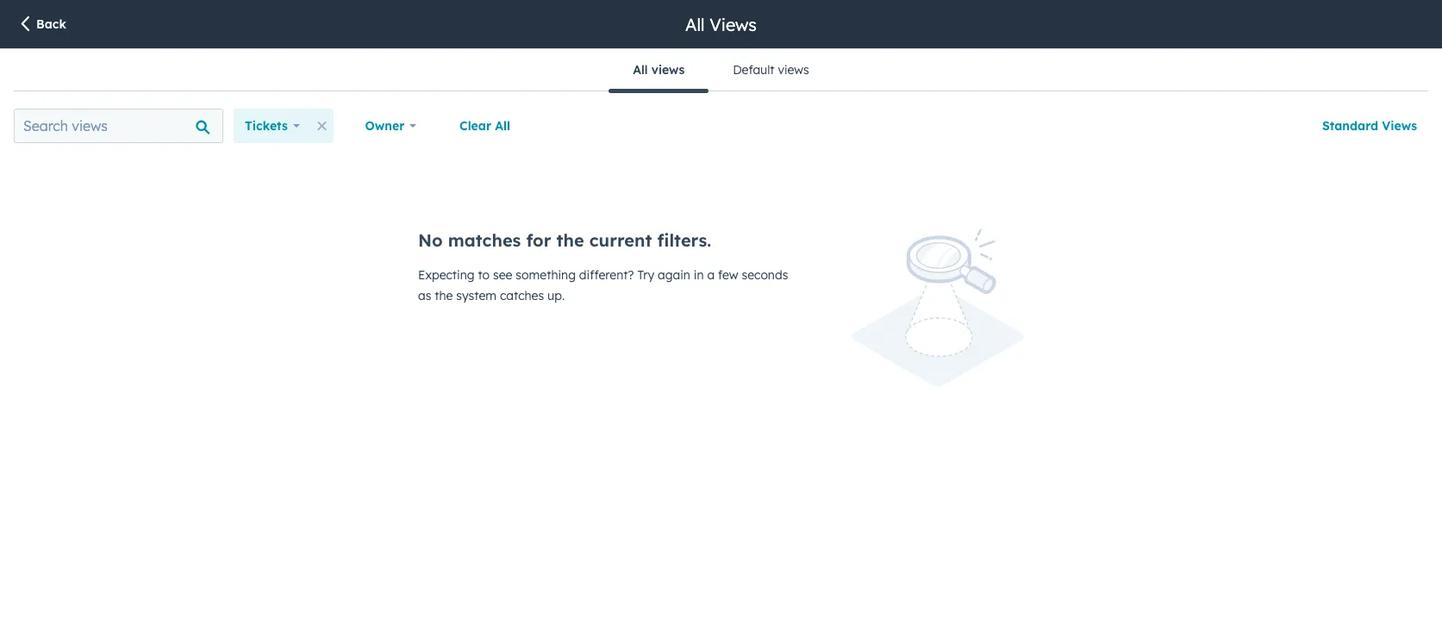 Task type: vqa. For each thing, say whether or not it's contained in the screenshot.
the 'Last' in the Last Activity Date --
no



Task type: describe. For each thing, give the bounding box(es) containing it.
all views
[[633, 62, 685, 78]]

see
[[493, 267, 513, 283]]

a
[[707, 267, 715, 283]]

again
[[658, 267, 691, 283]]

the inside 'expecting to see something different? try again in a few seconds as the system catches up.'
[[435, 288, 453, 304]]

system
[[456, 288, 497, 304]]

in
[[694, 267, 704, 283]]

catches
[[500, 288, 544, 304]]

all views button
[[609, 49, 709, 93]]

seconds
[[742, 267, 788, 283]]

all views
[[686, 13, 757, 35]]

matches
[[448, 229, 521, 251]]

filters.
[[657, 229, 711, 251]]

current
[[590, 229, 652, 251]]

page section element
[[0, 0, 1443, 48]]

0 vertical spatial the
[[557, 229, 584, 251]]

views for default views
[[778, 62, 809, 78]]

no
[[418, 229, 443, 251]]

owner
[[365, 118, 405, 134]]

for
[[526, 229, 551, 251]]

to
[[478, 267, 490, 283]]

default views button
[[709, 49, 834, 91]]

expecting
[[418, 267, 475, 283]]

default
[[733, 62, 775, 78]]

back link
[[17, 15, 66, 35]]

expecting to see something different? try again in a few seconds as the system catches up.
[[418, 267, 788, 304]]

all for all views
[[633, 62, 648, 78]]



Task type: locate. For each thing, give the bounding box(es) containing it.
all inside button
[[495, 118, 511, 134]]

the right for
[[557, 229, 584, 251]]

back
[[36, 16, 66, 32]]

1 vertical spatial the
[[435, 288, 453, 304]]

1 views from the left
[[652, 62, 685, 78]]

the right as
[[435, 288, 453, 304]]

views
[[710, 13, 757, 35], [1382, 118, 1418, 134]]

Search views search field
[[14, 109, 223, 143]]

1 vertical spatial views
[[1382, 118, 1418, 134]]

2 vertical spatial all
[[495, 118, 511, 134]]

1 vertical spatial all
[[633, 62, 648, 78]]

1 horizontal spatial all
[[633, 62, 648, 78]]

0 vertical spatial views
[[710, 13, 757, 35]]

1 horizontal spatial views
[[1382, 118, 1418, 134]]

few
[[718, 267, 739, 283]]

views inside button
[[1382, 118, 1418, 134]]

all
[[686, 13, 705, 35], [633, 62, 648, 78], [495, 118, 511, 134]]

clear all
[[460, 118, 511, 134]]

0 horizontal spatial all
[[495, 118, 511, 134]]

0 horizontal spatial views
[[710, 13, 757, 35]]

standard
[[1323, 118, 1379, 134]]

all inside "button"
[[633, 62, 648, 78]]

1 horizontal spatial the
[[557, 229, 584, 251]]

default views
[[733, 62, 809, 78]]

tickets button
[[234, 109, 311, 143]]

0 horizontal spatial the
[[435, 288, 453, 304]]

views inside all views "button"
[[652, 62, 685, 78]]

different?
[[579, 267, 634, 283]]

standard views
[[1323, 118, 1418, 134]]

2 views from the left
[[778, 62, 809, 78]]

clear
[[460, 118, 491, 134]]

views inside page section element
[[710, 13, 757, 35]]

something
[[516, 267, 576, 283]]

views down page section element
[[652, 62, 685, 78]]

views for all views
[[710, 13, 757, 35]]

1 horizontal spatial views
[[778, 62, 809, 78]]

try
[[638, 267, 654, 283]]

all for all views
[[686, 13, 705, 35]]

as
[[418, 288, 431, 304]]

views up default
[[710, 13, 757, 35]]

0 horizontal spatial views
[[652, 62, 685, 78]]

tickets
[[245, 118, 288, 134]]

the
[[557, 229, 584, 251], [435, 288, 453, 304]]

views for standard views
[[1382, 118, 1418, 134]]

no matches for the current filters.
[[418, 229, 711, 251]]

views right standard
[[1382, 118, 1418, 134]]

standard views button
[[1311, 109, 1429, 143]]

all inside page section element
[[686, 13, 705, 35]]

views
[[652, 62, 685, 78], [778, 62, 809, 78]]

navigation containing all views
[[609, 49, 834, 93]]

0 vertical spatial all
[[686, 13, 705, 35]]

up.
[[548, 288, 565, 304]]

navigation
[[609, 49, 834, 93]]

views for all views
[[652, 62, 685, 78]]

views inside 'default views' button
[[778, 62, 809, 78]]

clear all button
[[448, 109, 522, 143]]

owner button
[[354, 109, 428, 143]]

views right default
[[778, 62, 809, 78]]

2 horizontal spatial all
[[686, 13, 705, 35]]



